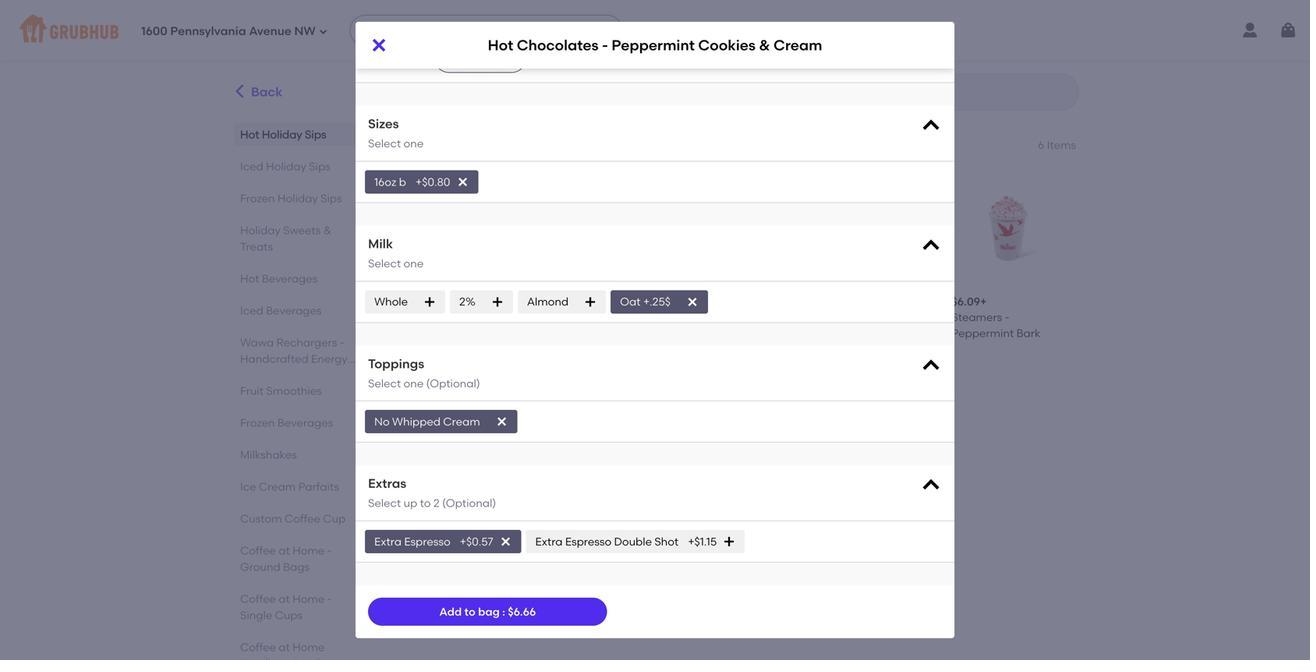 Task type: vqa. For each thing, say whether or not it's contained in the screenshot.
first the "Cola" from the top of the page
no



Task type: locate. For each thing, give the bounding box(es) containing it.
home inside coffee at home bundles - 4pk groun
[[293, 641, 325, 654]]

1 vertical spatial frozen
[[240, 416, 275, 430]]

1 vertical spatial (optional)
[[442, 497, 496, 510]]

select down the extras at the left bottom
[[368, 497, 401, 510]]

$2.89 + holiday blend coffee - holiday blend
[[416, 532, 528, 577]]

0 horizontal spatial espresso
[[404, 535, 451, 549]]

1 extra from the left
[[374, 535, 402, 549]]

coffee up single
[[240, 593, 276, 606]]

home inside 'coffee at home - single cups'
[[293, 593, 325, 606]]

coffee
[[285, 512, 320, 526], [240, 544, 276, 558], [492, 548, 528, 561], [240, 593, 276, 606], [240, 641, 276, 654]]

one inside milk select one
[[404, 257, 424, 270]]

espresso left the double
[[565, 535, 612, 549]]

iced up wawa
[[240, 304, 263, 317]]

holiday
[[262, 128, 302, 141], [450, 133, 514, 153], [266, 160, 306, 173], [278, 192, 318, 205], [240, 224, 281, 237], [416, 548, 457, 561], [424, 564, 464, 577]]

cup
[[323, 512, 346, 526]]

coffee for coffee at home - ground bags
[[240, 544, 276, 558]]

1 bark from the left
[[749, 327, 773, 340]]

beverages for iced beverages
[[266, 304, 322, 317]]

magnifying glass icon image
[[817, 83, 835, 101]]

+ up steamers
[[980, 295, 987, 309]]

svg image
[[1279, 21, 1298, 40], [370, 36, 388, 55], [920, 115, 942, 137], [457, 176, 469, 188], [920, 355, 942, 377], [920, 475, 942, 497], [723, 536, 736, 548]]

2 iced from the top
[[240, 304, 263, 317]]

blend down +$0.57
[[467, 564, 497, 577]]

bark
[[749, 327, 773, 340], [1017, 327, 1041, 340]]

hot chocolates - peppermint cookies & cream inside button
[[818, 311, 925, 356]]

2 espresso from the left
[[565, 535, 612, 549]]

+$1.15
[[688, 535, 717, 549]]

0 vertical spatial frozen
[[240, 192, 275, 205]]

hot inside $5.49 + hot lattes - peppermint mocha
[[550, 311, 569, 324]]

lattes inside $5.49 + hot lattes - peppermint mocha
[[572, 311, 605, 324]]

frozen inside tab
[[240, 192, 275, 205]]

2%
[[459, 295, 476, 309]]

$5.49
[[550, 295, 578, 309]]

frozen holiday sips tab
[[240, 190, 361, 207]]

2 horizontal spatial chocolates
[[840, 311, 901, 324]]

svg image inside main navigation navigation
[[1279, 21, 1298, 40]]

select down sizes
[[368, 137, 401, 150]]

2 select from the top
[[368, 257, 401, 270]]

1 at from the top
[[279, 544, 290, 558]]

2 extra from the left
[[535, 535, 563, 549]]

1 horizontal spatial espresso
[[565, 535, 612, 549]]

at for bags
[[279, 544, 290, 558]]

coffee inside custom coffee cup "tab"
[[285, 512, 320, 526]]

1 vertical spatial home
[[293, 593, 325, 606]]

one up b on the top of the page
[[404, 137, 424, 150]]

hot inside $6.09 hot chocolates - peppermint bark
[[684, 311, 703, 324]]

extra espresso double shot
[[535, 535, 679, 549]]

0 horizontal spatial lattes
[[438, 311, 471, 324]]

hot chocolates - peppermint cookies & cream
[[488, 37, 822, 54], [818, 311, 925, 356]]

0 vertical spatial one
[[404, 137, 424, 150]]

& inside holiday sweets & treats
[[323, 224, 332, 237]]

2 vertical spatial beverages
[[278, 416, 333, 430]]

main navigation navigation
[[0, 0, 1310, 61]]

1 horizontal spatial bark
[[1017, 327, 1041, 340]]

4 select from the top
[[368, 497, 401, 510]]

+ right almond
[[578, 295, 585, 309]]

- inside $5.49 + hot lattes - peppermint mocha
[[608, 311, 612, 324]]

1 horizontal spatial lattes
[[572, 311, 605, 324]]

wawa rechargers - handcrafted energy drinks (contains caffeine) tab
[[240, 335, 361, 399]]

2 horizontal spatial $6.09
[[952, 295, 980, 309]]

holiday sweets & treats
[[240, 224, 332, 253]]

$6.09
[[416, 295, 445, 309], [684, 295, 713, 309], [952, 295, 980, 309]]

6 items
[[1038, 138, 1076, 152]]

home for bags
[[293, 544, 325, 558]]

hot beverages
[[240, 272, 318, 285]]

1 vertical spatial hot chocolates - peppermint cookies & cream
[[818, 311, 925, 356]]

hot beverages tab
[[240, 271, 361, 287]]

2 at from the top
[[279, 593, 290, 606]]

$6.09 + hot lattes - frosted sugar cookie
[[416, 295, 521, 340]]

blend
[[459, 548, 489, 561], [467, 564, 497, 577]]

svg image for 2%
[[491, 296, 504, 308]]

Input item quantity number field
[[463, 44, 498, 72]]

3 $6.09 from the left
[[952, 295, 980, 309]]

1 horizontal spatial extra
[[535, 535, 563, 549]]

fruit
[[240, 384, 264, 398]]

coffee up :
[[492, 548, 528, 561]]

bark inside $6.09 hot chocolates - peppermint bark
[[749, 327, 773, 340]]

+ inside $5.49 + hot lattes - peppermint mocha
[[578, 295, 585, 309]]

2 vertical spatial at
[[279, 641, 290, 654]]

drinks
[[240, 369, 272, 382]]

3 at from the top
[[279, 641, 290, 654]]

bundles
[[240, 657, 282, 661]]

beverages
[[262, 272, 318, 285], [266, 304, 322, 317], [278, 416, 333, 430]]

2 home from the top
[[293, 593, 325, 606]]

beverages inside frozen beverages tab
[[278, 416, 333, 430]]

hot holiday sips inside tab
[[240, 128, 326, 141]]

at
[[279, 544, 290, 558], [279, 593, 290, 606], [279, 641, 290, 654]]

home for 4pk
[[293, 641, 325, 654]]

2 $6.09 from the left
[[684, 295, 713, 309]]

frozen inside tab
[[240, 416, 275, 430]]

beverages inside iced beverages tab
[[266, 304, 322, 317]]

1 vertical spatial at
[[279, 593, 290, 606]]

items
[[1047, 138, 1076, 152]]

select
[[368, 137, 401, 150], [368, 257, 401, 270], [368, 377, 401, 390], [368, 497, 401, 510]]

iced beverages tab
[[240, 303, 361, 319]]

0 horizontal spatial chocolates
[[517, 37, 599, 54]]

& inside hot chocolates - peppermint cookies & cream
[[818, 343, 826, 356]]

1 horizontal spatial chocolates
[[706, 311, 767, 324]]

hot holiday sips up +$0.80
[[416, 133, 552, 153]]

0 vertical spatial beverages
[[262, 272, 318, 285]]

sips
[[305, 128, 326, 141], [518, 133, 552, 153], [309, 160, 331, 173], [321, 192, 342, 205]]

lattes
[[438, 311, 471, 324], [572, 311, 605, 324]]

select inside extras select up to 2 (optional)
[[368, 497, 401, 510]]

select for milk
[[368, 257, 401, 270]]

3 one from the top
[[404, 377, 424, 390]]

0 vertical spatial blend
[[459, 548, 489, 561]]

1 vertical spatial beverages
[[266, 304, 322, 317]]

2 bark from the left
[[1017, 327, 1041, 340]]

+ for $2.89 + holiday blend coffee - holiday blend
[[444, 532, 451, 546]]

select down milk
[[368, 257, 401, 270]]

2 vertical spatial home
[[293, 641, 325, 654]]

1 lattes from the left
[[438, 311, 471, 324]]

at up cups at the left of page
[[279, 593, 290, 606]]

frozen down caffeine) at left
[[240, 416, 275, 430]]

iced for iced holiday sips
[[240, 160, 263, 173]]

coffee left cup
[[285, 512, 320, 526]]

+ inside $6.09 + hot lattes - frosted sugar cookie
[[445, 295, 452, 309]]

iced
[[240, 160, 263, 173], [240, 304, 263, 317]]

toppings select one (optional)
[[368, 356, 480, 390]]

+
[[445, 295, 452, 309], [578, 295, 585, 309], [980, 295, 987, 309], [444, 532, 451, 546]]

milkshakes
[[240, 448, 297, 462]]

bark inside $6.09 + steamers - peppermint bark
[[1017, 327, 1041, 340]]

1 frozen from the top
[[240, 192, 275, 205]]

lattes down 2%
[[438, 311, 471, 324]]

chocolates inside button
[[840, 311, 901, 324]]

lattes for $5.49
[[572, 311, 605, 324]]

at inside coffee at home bundles - 4pk groun
[[279, 641, 290, 654]]

peppermint inside $5.49 + hot lattes - peppermint mocha
[[550, 327, 613, 340]]

$6.09 up sugar
[[416, 295, 445, 309]]

sips for iced holiday sips tab
[[309, 160, 331, 173]]

2 one from the top
[[404, 257, 424, 270]]

sizes
[[368, 116, 399, 132]]

hot inside button
[[818, 311, 837, 324]]

frozen down iced holiday sips
[[240, 192, 275, 205]]

$6.09 right +.25$
[[684, 295, 713, 309]]

(optional)
[[426, 377, 480, 390], [442, 497, 496, 510]]

$6.09 up steamers
[[952, 295, 980, 309]]

hot chocolates - peppermint bark image
[[684, 170, 799, 285]]

chocolates
[[517, 37, 599, 54], [706, 311, 767, 324], [840, 311, 901, 324]]

extra
[[374, 535, 402, 549], [535, 535, 563, 549]]

shot
[[655, 535, 679, 549]]

-
[[602, 37, 608, 54], [474, 311, 478, 324], [608, 311, 612, 324], [770, 311, 774, 324], [903, 311, 908, 324], [1005, 311, 1010, 324], [340, 336, 344, 349], [327, 544, 332, 558], [416, 564, 421, 577], [327, 593, 332, 606], [285, 657, 289, 661]]

svg image for almond
[[584, 296, 597, 308]]

select inside milk select one
[[368, 257, 401, 270]]

1 $6.09 from the left
[[416, 295, 445, 309]]

2 lattes from the left
[[572, 311, 605, 324]]

3 select from the top
[[368, 377, 401, 390]]

milkshakes tab
[[240, 447, 361, 463]]

(optional) up no whipped cream
[[426, 377, 480, 390]]

+ inside $6.09 + steamers - peppermint bark
[[980, 295, 987, 309]]

svg image
[[319, 27, 328, 36], [920, 235, 942, 257], [424, 296, 436, 308], [491, 296, 504, 308], [584, 296, 597, 308], [686, 296, 699, 308], [496, 416, 508, 428], [500, 536, 512, 548]]

cookies
[[698, 37, 756, 54], [883, 327, 925, 340]]

to
[[420, 497, 431, 510], [464, 605, 476, 619]]

0 vertical spatial iced
[[240, 160, 263, 173]]

beverages for hot beverages
[[262, 272, 318, 285]]

coffee inside 'coffee at home - single cups'
[[240, 593, 276, 606]]

svg image inside main navigation navigation
[[319, 27, 328, 36]]

select for toppings
[[368, 377, 401, 390]]

1 horizontal spatial hot holiday sips
[[416, 133, 552, 153]]

beverages inside 'hot beverages' tab
[[262, 272, 318, 285]]

hot holiday sips
[[240, 128, 326, 141], [416, 133, 552, 153]]

3 home from the top
[[293, 641, 325, 654]]

0 vertical spatial cookies
[[698, 37, 756, 54]]

energy
[[311, 353, 348, 366]]

ground
[[240, 561, 280, 574]]

0 horizontal spatial bark
[[749, 327, 773, 340]]

whole
[[374, 295, 408, 309]]

back button
[[231, 73, 283, 111]]

1 vertical spatial &
[[323, 224, 332, 237]]

blend up add to bag : $6.66
[[459, 548, 489, 561]]

home inside coffee at home - ground bags
[[293, 544, 325, 558]]

2 horizontal spatial &
[[818, 343, 826, 356]]

caffeine)
[[240, 385, 290, 399]]

iced up frozen holiday sips on the left of the page
[[240, 160, 263, 173]]

at up bundles
[[279, 641, 290, 654]]

fruit smoothies
[[240, 384, 322, 398]]

0 vertical spatial (optional)
[[426, 377, 480, 390]]

1 vertical spatial iced
[[240, 304, 263, 317]]

0 horizontal spatial cookies
[[698, 37, 756, 54]]

0 horizontal spatial extra
[[374, 535, 402, 549]]

at up bags
[[279, 544, 290, 558]]

select inside toppings select one (optional)
[[368, 377, 401, 390]]

home up 4pk
[[293, 641, 325, 654]]

peppermint inside button
[[818, 327, 880, 340]]

coffee for coffee at home - single cups
[[240, 593, 276, 606]]

peppermint
[[612, 37, 695, 54], [550, 327, 613, 340], [684, 327, 746, 340], [818, 327, 880, 340], [952, 327, 1014, 340]]

coffee at home - ground bags tab
[[240, 543, 361, 576]]

at inside 'coffee at home - single cups'
[[279, 593, 290, 606]]

$6.09 inside $6.09 hot chocolates - peppermint bark
[[684, 295, 713, 309]]

one down toppings
[[404, 377, 424, 390]]

at inside coffee at home - ground bags
[[279, 544, 290, 558]]

1 horizontal spatial cookies
[[883, 327, 925, 340]]

wawa rechargers - handcrafted energy drinks (contains caffeine)
[[240, 336, 348, 399]]

1 iced from the top
[[240, 160, 263, 173]]

1 vertical spatial to
[[464, 605, 476, 619]]

quantity
[[368, 54, 422, 69]]

1 home from the top
[[293, 544, 325, 558]]

0 horizontal spatial &
[[323, 224, 332, 237]]

one inside sizes select one
[[404, 137, 424, 150]]

extra left $2.89
[[374, 535, 402, 549]]

hot lattes - peppermint mocha image
[[550, 170, 665, 285]]

1 vertical spatial cookies
[[883, 327, 925, 340]]

coffee up bundles
[[240, 641, 276, 654]]

home up cups at the left of page
[[293, 593, 325, 606]]

0 vertical spatial to
[[420, 497, 431, 510]]

hot
[[488, 37, 513, 54], [240, 128, 259, 141], [416, 133, 446, 153], [240, 272, 259, 285], [416, 311, 436, 324], [550, 311, 569, 324], [684, 311, 703, 324], [818, 311, 837, 324]]

caret left icon image
[[232, 83, 248, 100]]

+ left +$0.57
[[444, 532, 451, 546]]

to left bag
[[464, 605, 476, 619]]

lattes down $5.49
[[572, 311, 605, 324]]

home up bags
[[293, 544, 325, 558]]

to left 2
[[420, 497, 431, 510]]

espresso down 2
[[404, 535, 451, 549]]

beverages for frozen beverages
[[278, 416, 333, 430]]

+ inside $2.89 + holiday blend coffee - holiday blend
[[444, 532, 451, 546]]

select for sizes
[[368, 137, 401, 150]]

select down toppings
[[368, 377, 401, 390]]

coffee up ground
[[240, 544, 276, 558]]

1 horizontal spatial $6.09
[[684, 295, 713, 309]]

1 select from the top
[[368, 137, 401, 150]]

frozen
[[240, 192, 275, 205], [240, 416, 275, 430]]

select inside sizes select one
[[368, 137, 401, 150]]

0 horizontal spatial hot holiday sips
[[240, 128, 326, 141]]

coffee inside coffee at home bundles - 4pk groun
[[240, 641, 276, 654]]

one up the whole
[[404, 257, 424, 270]]

one
[[404, 137, 424, 150], [404, 257, 424, 270], [404, 377, 424, 390]]

extra right +$0.57
[[535, 535, 563, 549]]

whipped
[[392, 415, 441, 429]]

2 vertical spatial &
[[818, 343, 826, 356]]

2 frozen from the top
[[240, 416, 275, 430]]

(optional) right 2
[[442, 497, 496, 510]]

fruit smoothies tab
[[240, 383, 361, 399]]

$6.09 inside $6.09 + steamers - peppermint bark
[[952, 295, 980, 309]]

coffee at home - single cups tab
[[240, 591, 361, 624]]

parfaits
[[298, 480, 339, 494]]

lattes inside $6.09 + hot lattes - frosted sugar cookie
[[438, 311, 471, 324]]

one inside toppings select one (optional)
[[404, 377, 424, 390]]

extras select up to 2 (optional)
[[368, 476, 496, 510]]

$6.09 for hot
[[416, 295, 445, 309]]

hot holiday sips up iced holiday sips
[[240, 128, 326, 141]]

0 horizontal spatial $6.09
[[416, 295, 445, 309]]

1 vertical spatial one
[[404, 257, 424, 270]]

0 vertical spatial at
[[279, 544, 290, 558]]

beverages down fruit smoothies tab
[[278, 416, 333, 430]]

0 vertical spatial home
[[293, 544, 325, 558]]

wawa
[[240, 336, 274, 349]]

1 one from the top
[[404, 137, 424, 150]]

beverages down 'hot beverages' tab
[[266, 304, 322, 317]]

iced for iced beverages
[[240, 304, 263, 317]]

0 horizontal spatial to
[[420, 497, 431, 510]]

2 vertical spatial one
[[404, 377, 424, 390]]

$6.09 inside $6.09 + hot lattes - frosted sugar cookie
[[416, 295, 445, 309]]

milk
[[368, 236, 393, 252]]

oat +.25$
[[620, 295, 671, 309]]

beverages up iced beverages
[[262, 272, 318, 285]]

extras
[[368, 476, 406, 491]]

+ left 2%
[[445, 295, 452, 309]]

1 espresso from the left
[[404, 535, 451, 549]]

1 horizontal spatial to
[[464, 605, 476, 619]]

svg image for no whipped cream
[[496, 416, 508, 428]]

frozen for frozen beverages
[[240, 416, 275, 430]]

&
[[759, 37, 770, 54], [323, 224, 332, 237], [818, 343, 826, 356]]

coffee inside coffee at home - ground bags
[[240, 544, 276, 558]]

1 horizontal spatial &
[[759, 37, 770, 54]]

coffee at home bundles - 4pk groun tab
[[240, 640, 361, 661]]

16oz b
[[374, 175, 406, 189]]

(contains
[[275, 369, 327, 382]]

bags
[[283, 561, 310, 574]]



Task type: describe. For each thing, give the bounding box(es) containing it.
hot holiday sips for iced
[[240, 128, 326, 141]]

+.25$
[[643, 295, 671, 309]]

bark for hot chocolates - peppermint bark
[[749, 327, 773, 340]]

iced holiday sips
[[240, 160, 331, 173]]

hot lattes - frosted sugar cookie image
[[416, 170, 532, 285]]

sugar
[[416, 327, 448, 340]]

treats
[[240, 240, 273, 253]]

sweets
[[283, 224, 321, 237]]

b
[[399, 175, 406, 189]]

+ for $5.49 + hot lattes - peppermint mocha
[[578, 295, 585, 309]]

steamers
[[952, 311, 1002, 324]]

frozen holiday sips
[[240, 192, 342, 205]]

add to bag : $6.66
[[439, 605, 536, 619]]

up
[[404, 497, 417, 510]]

extra for extra espresso
[[374, 535, 402, 549]]

0 vertical spatial &
[[759, 37, 770, 54]]

1600 pennsylvania avenue nw
[[141, 24, 316, 38]]

peppermint inside $6.09 hot chocolates - peppermint bark
[[684, 327, 746, 340]]

smoothies
[[266, 384, 322, 398]]

coffee inside $2.89 + holiday blend coffee - holiday blend
[[492, 548, 528, 561]]

milk select one
[[368, 236, 424, 270]]

(optional) inside extras select up to 2 (optional)
[[442, 497, 496, 510]]

one for sizes
[[404, 137, 424, 150]]

coffee for coffee at home bundles - 4pk groun
[[240, 641, 276, 654]]

bark for steamers - peppermint bark
[[1017, 327, 1041, 340]]

oat
[[620, 295, 641, 309]]

hot holiday sips tab
[[240, 126, 361, 143]]

steamers - peppermint bark image
[[952, 170, 1067, 285]]

almond
[[527, 295, 569, 309]]

(optional) inside toppings select one (optional)
[[426, 377, 480, 390]]

nw
[[294, 24, 316, 38]]

$6.09 + steamers - peppermint bark
[[952, 295, 1041, 340]]

1600
[[141, 24, 167, 38]]

0 vertical spatial hot chocolates - peppermint cookies & cream
[[488, 37, 822, 54]]

to inside extras select up to 2 (optional)
[[420, 497, 431, 510]]

cups
[[275, 609, 303, 622]]

iced holiday sips tab
[[240, 158, 361, 175]]

cookies inside hot chocolates - peppermint cookies & cream button
[[883, 327, 925, 340]]

home for cups
[[293, 593, 325, 606]]

6
[[1038, 138, 1044, 152]]

pennsylvania
[[170, 24, 246, 38]]

- inside hot chocolates - peppermint cookies & cream button
[[903, 311, 908, 324]]

- inside $6.09 + steamers - peppermint bark
[[1005, 311, 1010, 324]]

back
[[251, 84, 283, 100]]

:
[[502, 605, 505, 619]]

$6.09 for steamers
[[952, 295, 980, 309]]

- inside $6.09 + hot lattes - frosted sugar cookie
[[474, 311, 478, 324]]

2
[[433, 497, 440, 510]]

- inside $2.89 + holiday blend coffee - holiday blend
[[416, 564, 421, 577]]

custom coffee cup
[[240, 512, 346, 526]]

- inside coffee at home bundles - 4pk groun
[[285, 657, 289, 661]]

hot chocolates - peppermint cookies & cream button
[[812, 164, 939, 363]]

iced beverages
[[240, 304, 322, 317]]

ice
[[240, 480, 256, 494]]

$6.09 for chocolates
[[684, 295, 713, 309]]

no whipped cream
[[374, 415, 480, 429]]

frozen beverages
[[240, 416, 333, 430]]

one for toppings
[[404, 377, 424, 390]]

hot chocolates - peppermint cookies & cream image
[[818, 170, 933, 285]]

$6.66
[[508, 605, 536, 619]]

avenue
[[249, 24, 292, 38]]

bag
[[478, 605, 500, 619]]

no
[[374, 415, 390, 429]]

hot holiday sips for 6
[[416, 133, 552, 153]]

cream inside hot chocolates - peppermint cookies & cream button
[[829, 343, 866, 356]]

at for 4pk
[[279, 641, 290, 654]]

svg image for oat +.25$
[[686, 296, 699, 308]]

single
[[240, 609, 272, 622]]

custom
[[240, 512, 282, 526]]

holiday blend coffee - holiday blend image
[[416, 407, 532, 522]]

16oz
[[374, 175, 396, 189]]

frozen for frozen holiday sips
[[240, 192, 275, 205]]

ice cream parfaits
[[240, 480, 339, 494]]

4pk
[[292, 657, 311, 661]]

lattes for $6.09
[[438, 311, 471, 324]]

add
[[439, 605, 462, 619]]

+ for $6.09 + steamers - peppermint bark
[[980, 295, 987, 309]]

+$0.57
[[460, 535, 493, 549]]

cream inside the ice cream parfaits tab
[[259, 480, 296, 494]]

hot inside $6.09 + hot lattes - frosted sugar cookie
[[416, 311, 436, 324]]

holiday inside holiday sweets & treats
[[240, 224, 281, 237]]

one for milk
[[404, 257, 424, 270]]

$6.09 hot chocolates - peppermint bark
[[684, 295, 774, 340]]

sips for frozen holiday sips tab
[[321, 192, 342, 205]]

- inside 'coffee at home - single cups'
[[327, 593, 332, 606]]

$2.89
[[416, 532, 444, 546]]

coffee at home bundles - 4pk groun
[[240, 641, 354, 661]]

frozen beverages tab
[[240, 415, 361, 431]]

ice cream parfaits tab
[[240, 479, 361, 495]]

espresso for extra espresso double shot
[[565, 535, 612, 549]]

1 vertical spatial blend
[[467, 564, 497, 577]]

mocha
[[615, 327, 652, 340]]

coffee at home - ground bags
[[240, 544, 332, 574]]

+ for $6.09 + hot lattes - frosted sugar cookie
[[445, 295, 452, 309]]

holiday sweets & treats tab
[[240, 222, 361, 255]]

rechargers
[[276, 336, 337, 349]]

espresso for extra espresso
[[404, 535, 451, 549]]

frosted
[[481, 311, 521, 324]]

sizes select one
[[368, 116, 424, 150]]

$5.49 + hot lattes - peppermint mocha
[[550, 295, 652, 340]]

- inside $6.09 hot chocolates - peppermint bark
[[770, 311, 774, 324]]

select for extras
[[368, 497, 401, 510]]

extra espresso
[[374, 535, 451, 549]]

double
[[614, 535, 652, 549]]

- inside coffee at home - ground bags
[[327, 544, 332, 558]]

svg image for 1600 pennsylvania avenue nw
[[319, 27, 328, 36]]

cookie
[[451, 327, 488, 340]]

coffee at home - single cups
[[240, 593, 332, 622]]

toppings
[[368, 356, 424, 372]]

+$0.80
[[416, 175, 450, 189]]

handcrafted
[[240, 353, 309, 366]]

custom coffee cup tab
[[240, 511, 361, 527]]

sips for the hot holiday sips tab
[[305, 128, 326, 141]]

peppermint inside $6.09 + steamers - peppermint bark
[[952, 327, 1014, 340]]

extra for extra espresso double shot
[[535, 535, 563, 549]]

- inside wawa rechargers - handcrafted energy drinks (contains caffeine)
[[340, 336, 344, 349]]

chocolates inside $6.09 hot chocolates - peppermint bark
[[706, 311, 767, 324]]

at for cups
[[279, 593, 290, 606]]

svg image for whole
[[424, 296, 436, 308]]



